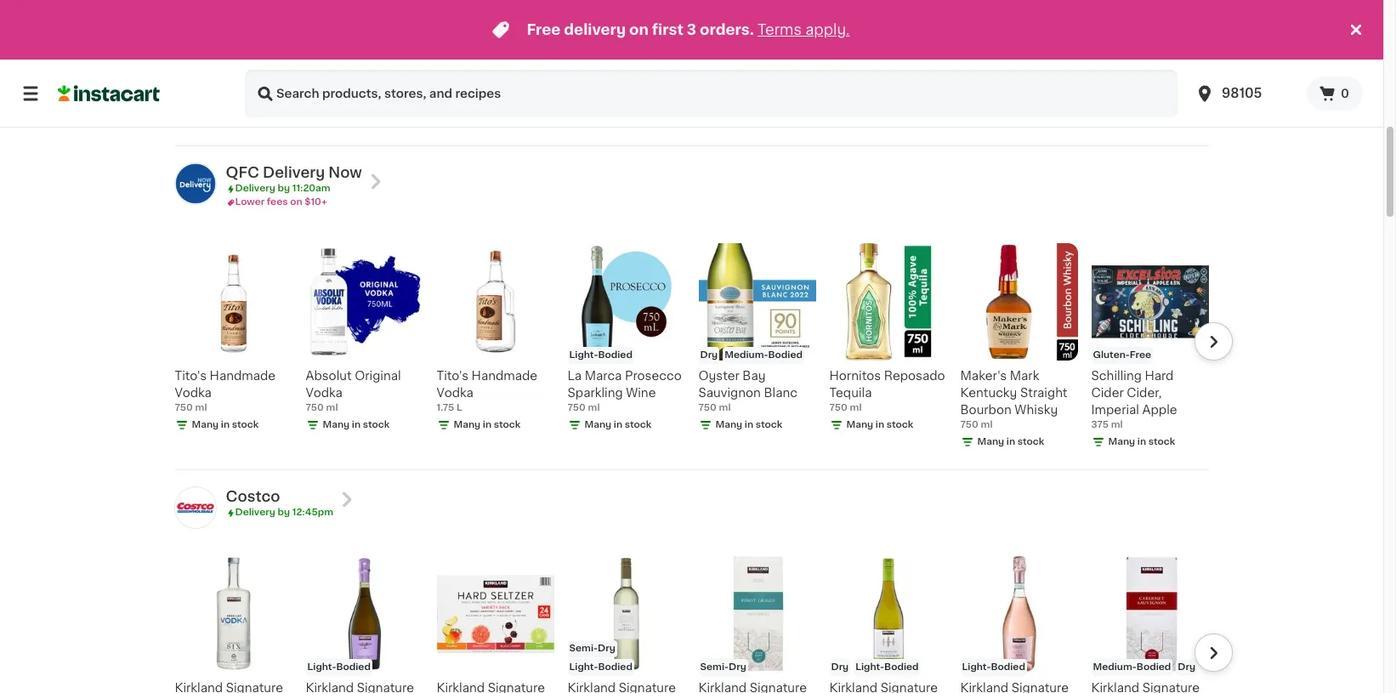 Task type: describe. For each thing, give the bounding box(es) containing it.
cider,
[[1127, 387, 1162, 399]]

schilling
[[1091, 370, 1142, 382]]

hornitos for hornitos plata tequila
[[699, 33, 750, 45]]

$10+
[[305, 198, 327, 207]]

tito's handmade vodka 750 ml
[[175, 370, 276, 413]]

sparkling for la marca prosecco sparkling wine
[[568, 50, 623, 62]]

la for la marca prosecco sparkling wine 750 ml
[[568, 370, 582, 382]]

0
[[1341, 88, 1350, 99]]

dry light-bodied
[[831, 662, 919, 672]]

1.75 inside four freedoms vodka 1.75 l
[[830, 66, 847, 75]]

red star platinum vodka, 80 proof 1.75 l
[[437, 33, 543, 75]]

98105 button
[[1195, 70, 1297, 117]]

dry medium-bodied
[[700, 351, 803, 360]]

oyster for oyster bay sauvignon blanc 750 ml
[[699, 370, 740, 382]]

98105
[[1222, 87, 1262, 99]]

on for delivery
[[629, 23, 649, 37]]

1.75 inside red star platinum vodka, 80 proof 1.75 l
[[437, 66, 454, 75]]

ml inside absolut original vodka 750 ml
[[326, 403, 338, 413]]

star
[[464, 33, 488, 45]]

costco
[[226, 490, 280, 504]]

750 inside la marca prosecco sparkling wine 750 ml
[[568, 403, 586, 413]]

2 light-bodied link from the left
[[961, 555, 1078, 693]]

3
[[687, 23, 697, 37]]

handmade inside tito's handmade vodka 750 ml
[[210, 370, 276, 382]]

four
[[830, 33, 856, 45]]

(262)
[[631, 69, 655, 79]]

free delivery on first 3 orders. terms apply.
[[527, 23, 850, 37]]

kentucky for maker's mark kentucky straight bourbon whisky
[[961, 50, 1017, 62]]

semi-dry link
[[699, 555, 816, 693]]

0 horizontal spatial medium-
[[725, 351, 768, 360]]

sauvignon for oyster bay sauvignon blanc
[[1091, 50, 1154, 62]]

marca for la marca prosecco sparkling wine 750 ml
[[585, 370, 622, 382]]

item carousel region for qfc delivery now
[[175, 237, 1233, 463]]

bourbon for maker's mark kentucky straight bourbon whisky
[[961, 67, 1012, 79]]

plata
[[753, 33, 783, 45]]

vodka inside absolut original vodka 750 ml
[[306, 387, 343, 399]]

platinum
[[491, 33, 543, 45]]

hornitos for hornitos reposado tequila 750 ml
[[830, 370, 881, 382]]

orders.
[[700, 23, 754, 37]]

sparkling for la marca prosecco sparkling wine 750 ml
[[568, 387, 623, 399]]

vodka inside four freedoms vodka 1.75 l
[[830, 50, 866, 62]]

delivery
[[564, 23, 626, 37]]

kentucky for maker's mark kentucky straight bourbon whisky 750 ml
[[961, 387, 1017, 399]]

bay for oyster bay sauvignon blanc
[[1136, 33, 1159, 45]]

vodka inside tito's handmade vodka
[[175, 50, 212, 62]]

750 inside the oyster bay sauvignon blanc 750 ml
[[699, 403, 717, 413]]

oyster for oyster bay sauvignon blanc
[[1091, 33, 1133, 45]]

ml inside maker's mark kentucky straight bourbon whisky 750 ml
[[981, 420, 993, 430]]

ml inside hornitos reposado tequila 750 ml
[[850, 403, 862, 413]]

l inside four freedoms vodka 1.75 l
[[850, 66, 855, 75]]

vodka inside tito's handmade vodka 750 ml
[[175, 387, 212, 399]]

80
[[480, 50, 496, 62]]

instacart logo image
[[58, 83, 160, 104]]

ml inside schilling hard cider cider, imperial apple 375 ml
[[1111, 420, 1123, 430]]

tito's handmade vodka
[[175, 33, 276, 62]]

limited time offer region
[[0, 0, 1346, 60]]

whisky for maker's mark kentucky straight bourbon whisky
[[1015, 67, 1058, 79]]

delivery for 12:45pm
[[235, 508, 275, 517]]

hornitos reposado tequila 750 ml
[[830, 370, 945, 413]]

imperial
[[1091, 404, 1140, 416]]

11:20am
[[292, 184, 331, 193]]

oyster bay sauvignon blanc 750 ml
[[699, 370, 798, 413]]

0 vertical spatial semi-dry
[[569, 644, 615, 653]]

(4.8k)
[[238, 69, 267, 79]]

qfc delivery now image
[[175, 164, 216, 204]]

apple
[[1143, 404, 1177, 416]]

wine for la marca prosecco sparkling wine 750 ml
[[626, 387, 656, 399]]

vodka,
[[437, 50, 477, 62]]

tito's inside tito's handmade vodka 750 ml
[[175, 370, 207, 382]]

1 horizontal spatial semi-
[[700, 662, 729, 672]]

first
[[652, 23, 684, 37]]

schilling hard cider cider, imperial apple 375 ml
[[1091, 370, 1177, 430]]

original
[[355, 370, 401, 382]]

1 horizontal spatial semi-dry
[[700, 662, 746, 672]]

freedoms
[[859, 33, 920, 45]]

750 inside absolut original vodka 750 ml
[[306, 403, 324, 413]]

blanc for oyster bay sauvignon blanc 750 ml
[[764, 387, 798, 399]]

(36)
[[762, 69, 781, 79]]

la marca prosecco sparkling wine
[[568, 33, 682, 62]]

ml inside la marca prosecco sparkling wine 750 ml
[[588, 403, 600, 413]]

hard
[[1145, 370, 1174, 382]]



Task type: locate. For each thing, give the bounding box(es) containing it.
by for 12:45pm
[[278, 508, 290, 517]]

2 mark from the top
[[1010, 370, 1040, 382]]

(76)
[[1154, 69, 1173, 79]]

whisky for maker's mark kentucky straight bourbon whisky 750 ml
[[1015, 404, 1058, 416]]

1 mark from the top
[[1010, 33, 1040, 45]]

by up lower fees on $10+
[[278, 184, 290, 193]]

free up proof
[[527, 23, 561, 37]]

wine
[[626, 50, 656, 62], [626, 387, 656, 399]]

la inside 'la marca prosecco sparkling wine'
[[568, 33, 582, 45]]

1 vertical spatial kentucky
[[961, 387, 1017, 399]]

in
[[352, 83, 361, 92], [483, 83, 492, 92], [221, 100, 230, 109], [1138, 100, 1146, 109], [1007, 117, 1015, 126], [221, 420, 230, 430], [352, 420, 361, 430], [483, 420, 492, 430], [614, 420, 623, 430], [745, 420, 754, 430], [876, 420, 884, 430], [1007, 437, 1015, 447], [1138, 437, 1146, 447]]

1 vertical spatial bourbon
[[961, 404, 1012, 416]]

lower fees on $10+
[[235, 198, 327, 207]]

la
[[568, 33, 582, 45], [568, 370, 582, 382]]

sparkling inside 'la marca prosecco sparkling wine'
[[568, 50, 623, 62]]

straight for maker's mark kentucky straight bourbon whisky 750 ml
[[1020, 387, 1068, 399]]

0 vertical spatial on
[[629, 23, 649, 37]]

by for 11:20am
[[278, 184, 290, 193]]

gluten-free
[[1093, 351, 1151, 360]]

2 sparkling from the top
[[568, 387, 623, 399]]

dry
[[700, 351, 718, 360], [598, 644, 615, 653], [729, 662, 746, 672], [831, 662, 849, 672], [1178, 662, 1196, 672]]

1 vertical spatial wine
[[626, 387, 656, 399]]

1 vertical spatial by
[[278, 508, 290, 517]]

apply.
[[806, 23, 850, 37]]

0 vertical spatial la
[[568, 33, 582, 45]]

1.75
[[306, 66, 323, 75], [437, 66, 454, 75], [830, 66, 847, 75], [437, 403, 454, 413]]

0 horizontal spatial sauvignon
[[699, 387, 761, 399]]

1 marca from the top
[[585, 33, 622, 45]]

straight
[[1020, 50, 1068, 62], [1020, 387, 1068, 399]]

1 horizontal spatial on
[[629, 23, 649, 37]]

blanc
[[1157, 50, 1190, 62], [764, 387, 798, 399]]

kentucky
[[961, 50, 1017, 62], [961, 387, 1017, 399]]

tito's handmade vodka 1.75 l
[[306, 33, 407, 75], [437, 370, 538, 413]]

ml
[[195, 403, 207, 413], [326, 403, 338, 413], [588, 403, 600, 413], [719, 403, 731, 413], [850, 403, 862, 413], [981, 420, 993, 430], [1111, 420, 1123, 430]]

light-bodied
[[569, 13, 633, 22], [569, 351, 633, 360], [307, 662, 371, 672], [569, 662, 633, 672], [962, 662, 1025, 672]]

tequila
[[699, 50, 741, 62], [830, 387, 872, 399]]

1 horizontal spatial oyster
[[1091, 33, 1133, 45]]

prosecco
[[625, 33, 682, 45], [625, 370, 682, 382]]

cider
[[1091, 387, 1124, 399]]

sparkling inside la marca prosecco sparkling wine 750 ml
[[568, 387, 623, 399]]

straight inside maker's mark kentucky straight bourbon whisky
[[1020, 50, 1068, 62]]

blanc down dry medium-bodied
[[764, 387, 798, 399]]

0 vertical spatial bourbon
[[961, 67, 1012, 79]]

1 vertical spatial oyster
[[699, 370, 740, 382]]

many
[[323, 83, 350, 92], [454, 83, 481, 92], [192, 100, 219, 109], [1108, 100, 1135, 109], [978, 117, 1004, 126], [192, 420, 219, 430], [323, 420, 350, 430], [454, 420, 481, 430], [585, 420, 612, 430], [716, 420, 743, 430], [847, 420, 874, 430], [978, 437, 1004, 447], [1108, 437, 1135, 447]]

four freedoms vodka 1.75 l
[[830, 33, 920, 75]]

whisky inside maker's mark kentucky straight bourbon whisky
[[1015, 67, 1058, 79]]

free inside limited time offer region
[[527, 23, 561, 37]]

1 light-bodied link from the left
[[306, 555, 423, 693]]

0 vertical spatial prosecco
[[625, 33, 682, 45]]

terms apply. link
[[758, 23, 850, 37]]

1 vertical spatial marca
[[585, 370, 622, 382]]

marca inside la marca prosecco sparkling wine 750 ml
[[585, 370, 622, 382]]

qfc
[[226, 166, 259, 180]]

maker's
[[961, 33, 1007, 45], [961, 370, 1007, 382]]

Search field
[[245, 70, 1178, 117]]

★★★★★
[[175, 67, 234, 79], [175, 67, 234, 79], [568, 67, 627, 79], [568, 67, 627, 79], [699, 67, 758, 79], [699, 67, 758, 79], [1091, 67, 1151, 79], [1091, 67, 1151, 79]]

sauvignon for oyster bay sauvignon blanc 750 ml
[[699, 387, 761, 399]]

whisky inside maker's mark kentucky straight bourbon whisky 750 ml
[[1015, 404, 1058, 416]]

0 vertical spatial whisky
[[1015, 67, 1058, 79]]

fees
[[267, 198, 288, 207]]

1 vertical spatial tequila
[[830, 387, 872, 399]]

ml inside the oyster bay sauvignon blanc 750 ml
[[719, 403, 731, 413]]

2 prosecco from the top
[[625, 370, 682, 382]]

item carousel region containing tito's handmade vodka
[[175, 237, 1233, 463]]

delivery down costco
[[235, 508, 275, 517]]

1 bourbon from the top
[[961, 67, 1012, 79]]

free up the hard
[[1130, 351, 1151, 360]]

delivery up lower
[[235, 184, 275, 193]]

gluten-
[[1093, 351, 1130, 360]]

0 vertical spatial mark
[[1010, 33, 1040, 45]]

qfc delivery now
[[226, 166, 362, 180]]

la marca prosecco sparkling wine 750 ml
[[568, 370, 682, 413]]

la inside la marca prosecco sparkling wine 750 ml
[[568, 370, 582, 382]]

2 by from the top
[[278, 508, 290, 517]]

0 vertical spatial blanc
[[1157, 50, 1190, 62]]

bay for oyster bay sauvignon blanc 750 ml
[[743, 370, 766, 382]]

2 kentucky from the top
[[961, 387, 1017, 399]]

sauvignon inside the oyster bay sauvignon blanc 750 ml
[[699, 387, 761, 399]]

bourbon
[[961, 67, 1012, 79], [961, 404, 1012, 416]]

mark inside maker's mark kentucky straight bourbon whisky 750 ml
[[1010, 370, 1040, 382]]

delivery by 11:20am
[[235, 184, 331, 193]]

2 whisky from the top
[[1015, 404, 1058, 416]]

0 vertical spatial free
[[527, 23, 561, 37]]

1 vertical spatial blanc
[[764, 387, 798, 399]]

1 vertical spatial hornitos
[[830, 370, 881, 382]]

hornitos plata tequila
[[699, 33, 783, 62]]

l inside region
[[457, 403, 462, 413]]

tito's
[[175, 33, 207, 45], [306, 33, 338, 45], [175, 370, 207, 382], [437, 370, 469, 382]]

1 horizontal spatial light-bodied link
[[961, 555, 1078, 693]]

2 wine from the top
[[626, 387, 656, 399]]

wine inside la marca prosecco sparkling wine 750 ml
[[626, 387, 656, 399]]

0 horizontal spatial oyster
[[699, 370, 740, 382]]

0 horizontal spatial tito's handmade vodka 1.75 l
[[306, 33, 407, 75]]

0 horizontal spatial on
[[290, 198, 302, 207]]

kentucky inside maker's mark kentucky straight bourbon whisky
[[961, 50, 1017, 62]]

bodied
[[598, 13, 633, 22], [598, 351, 633, 360], [768, 351, 803, 360], [336, 662, 371, 672], [598, 662, 633, 672], [884, 662, 919, 672], [991, 662, 1025, 672], [1137, 662, 1171, 672]]

mark
[[1010, 33, 1040, 45], [1010, 370, 1040, 382]]

marca inside 'la marca prosecco sparkling wine'
[[585, 33, 622, 45]]

0 vertical spatial straight
[[1020, 50, 1068, 62]]

handmade inside tito's handmade vodka
[[210, 33, 276, 45]]

1 vertical spatial whisky
[[1015, 404, 1058, 416]]

bay inside the oyster bay sauvignon blanc 750 ml
[[743, 370, 766, 382]]

prosecco for la marca prosecco sparkling wine 750 ml
[[625, 370, 682, 382]]

terms
[[758, 23, 802, 37]]

0 vertical spatial hornitos
[[699, 33, 750, 45]]

1 whisky from the top
[[1015, 67, 1058, 79]]

12:45pm
[[292, 508, 333, 517]]

0 vertical spatial sauvignon
[[1091, 50, 1154, 62]]

0 vertical spatial tito's handmade vodka 1.75 l
[[306, 33, 407, 75]]

0 vertical spatial wine
[[626, 50, 656, 62]]

0 horizontal spatial light-bodied link
[[306, 555, 423, 693]]

item carousel region containing semi-dry
[[151, 548, 1233, 693]]

tito's inside tito's handmade vodka
[[175, 33, 207, 45]]

stock
[[363, 83, 390, 92], [494, 83, 521, 92], [232, 100, 259, 109], [1149, 100, 1176, 109], [1018, 117, 1045, 126], [232, 420, 259, 430], [363, 420, 390, 430], [494, 420, 521, 430], [625, 420, 652, 430], [756, 420, 783, 430], [887, 420, 914, 430], [1018, 437, 1045, 447], [1149, 437, 1176, 447]]

oyster
[[1091, 33, 1133, 45], [699, 370, 740, 382]]

2 maker's from the top
[[961, 370, 1007, 382]]

1 vertical spatial tito's handmade vodka 1.75 l
[[437, 370, 538, 413]]

oyster inside the oyster bay sauvignon blanc 750 ml
[[699, 370, 740, 382]]

0 vertical spatial kentucky
[[961, 50, 1017, 62]]

1 la from the top
[[568, 33, 582, 45]]

sauvignon
[[1091, 50, 1154, 62], [699, 387, 761, 399]]

bay up (76)
[[1136, 33, 1159, 45]]

prosecco inside la marca prosecco sparkling wine 750 ml
[[625, 370, 682, 382]]

tequila inside hornitos reposado tequila 750 ml
[[830, 387, 872, 399]]

blanc up (76)
[[1157, 50, 1190, 62]]

on left first
[[629, 23, 649, 37]]

on inside limited time offer region
[[629, 23, 649, 37]]

0 vertical spatial by
[[278, 184, 290, 193]]

1 horizontal spatial hornitos
[[830, 370, 881, 382]]

straight for maker's mark kentucky straight bourbon whisky
[[1020, 50, 1068, 62]]

oyster inside oyster bay sauvignon blanc
[[1091, 33, 1133, 45]]

la for la marca prosecco sparkling wine
[[568, 33, 582, 45]]

maker's for maker's mark kentucky straight bourbon whisky 750 ml
[[961, 370, 1007, 382]]

bourbon for maker's mark kentucky straight bourbon whisky 750 ml
[[961, 404, 1012, 416]]

bourbon inside maker's mark kentucky straight bourbon whisky
[[961, 67, 1012, 79]]

tequila inside hornitos plata tequila
[[699, 50, 741, 62]]

1 by from the top
[[278, 184, 290, 193]]

prosecco for la marca prosecco sparkling wine
[[625, 33, 682, 45]]

1 horizontal spatial free
[[1130, 351, 1151, 360]]

bay
[[1136, 33, 1159, 45], [743, 370, 766, 382]]

0 horizontal spatial free
[[527, 23, 561, 37]]

0 horizontal spatial blanc
[[764, 387, 798, 399]]

by
[[278, 184, 290, 193], [278, 508, 290, 517]]

absolut original vodka 750 ml
[[306, 370, 401, 413]]

750 inside tito's handmade vodka 750 ml
[[175, 403, 193, 413]]

1 horizontal spatial tequila
[[830, 387, 872, 399]]

0 horizontal spatial semi-dry
[[569, 644, 615, 653]]

1 horizontal spatial sauvignon
[[1091, 50, 1154, 62]]

0 vertical spatial semi-
[[569, 644, 598, 653]]

1 prosecco from the top
[[625, 33, 682, 45]]

straight inside maker's mark kentucky straight bourbon whisky 750 ml
[[1020, 387, 1068, 399]]

0 vertical spatial sparkling
[[568, 50, 623, 62]]

1 vertical spatial mark
[[1010, 370, 1040, 382]]

1 vertical spatial delivery
[[235, 184, 275, 193]]

on right fees
[[290, 198, 302, 207]]

1 sparkling from the top
[[568, 50, 623, 62]]

wine for la marca prosecco sparkling wine
[[626, 50, 656, 62]]

bay inside oyster bay sauvignon blanc
[[1136, 33, 1159, 45]]

lower
[[235, 198, 265, 207]]

maker's mark kentucky straight bourbon whisky 750 ml
[[961, 370, 1068, 430]]

0 horizontal spatial tequila
[[699, 50, 741, 62]]

0 horizontal spatial semi-
[[569, 644, 598, 653]]

1 horizontal spatial tito's handmade vodka 1.75 l
[[437, 370, 538, 413]]

0 button
[[1307, 77, 1363, 111]]

0 vertical spatial oyster
[[1091, 33, 1133, 45]]

bourbon inside maker's mark kentucky straight bourbon whisky 750 ml
[[961, 404, 1012, 416]]

delivery up delivery by 11:20am at the top left of page
[[263, 166, 325, 180]]

750 inside maker's mark kentucky straight bourbon whisky 750 ml
[[961, 420, 979, 430]]

absolut
[[306, 370, 352, 382]]

blanc inside oyster bay sauvignon blanc
[[1157, 50, 1190, 62]]

1 vertical spatial prosecco
[[625, 370, 682, 382]]

750
[[175, 403, 193, 413], [306, 403, 324, 413], [568, 403, 586, 413], [699, 403, 717, 413], [830, 403, 848, 413], [961, 420, 979, 430]]

1 vertical spatial sparkling
[[568, 387, 623, 399]]

marca for la marca prosecco sparkling wine
[[585, 33, 622, 45]]

1 straight from the top
[[1020, 50, 1068, 62]]

maker's mark kentucky straight bourbon whisky
[[961, 33, 1068, 79]]

1 vertical spatial semi-dry
[[700, 662, 746, 672]]

hornitos inside hornitos reposado tequila 750 ml
[[830, 370, 881, 382]]

blanc inside the oyster bay sauvignon blanc 750 ml
[[764, 387, 798, 399]]

whisky
[[1015, 67, 1058, 79], [1015, 404, 1058, 416]]

semi-dry
[[569, 644, 615, 653], [700, 662, 746, 672]]

750 inside hornitos reposado tequila 750 ml
[[830, 403, 848, 413]]

1 maker's from the top
[[961, 33, 1007, 45]]

tequila for hornitos plata tequila
[[699, 50, 741, 62]]

1 horizontal spatial blanc
[[1157, 50, 1190, 62]]

red
[[437, 33, 461, 45]]

delivery for 11:20am
[[235, 184, 275, 193]]

reposado
[[884, 370, 945, 382]]

light-bodied link
[[306, 555, 423, 693], [961, 555, 1078, 693]]

1 vertical spatial bay
[[743, 370, 766, 382]]

delivery
[[263, 166, 325, 180], [235, 184, 275, 193], [235, 508, 275, 517]]

1 vertical spatial sauvignon
[[699, 387, 761, 399]]

hornitos inside hornitos plata tequila
[[699, 33, 750, 45]]

2 bourbon from the top
[[961, 404, 1012, 416]]

now
[[328, 166, 362, 180]]

sauvignon inside oyster bay sauvignon blanc
[[1091, 50, 1154, 62]]

2 marca from the top
[[585, 370, 622, 382]]

medium-bodied dry
[[1093, 662, 1196, 672]]

delivery by 12:45pm
[[235, 508, 333, 517]]

blanc for oyster bay sauvignon blanc
[[1157, 50, 1190, 62]]

0 vertical spatial bay
[[1136, 33, 1159, 45]]

prosecco inside 'la marca prosecco sparkling wine'
[[625, 33, 682, 45]]

1 vertical spatial la
[[568, 370, 582, 382]]

0 horizontal spatial bay
[[743, 370, 766, 382]]

hornitos
[[699, 33, 750, 45], [830, 370, 881, 382]]

0 horizontal spatial hornitos
[[699, 33, 750, 45]]

1 horizontal spatial bay
[[1136, 33, 1159, 45]]

2 la from the top
[[568, 370, 582, 382]]

l
[[326, 66, 331, 75], [457, 66, 462, 75], [850, 66, 855, 75], [457, 403, 462, 413]]

maker's inside maker's mark kentucky straight bourbon whisky 750 ml
[[961, 370, 1007, 382]]

many in stock
[[323, 83, 390, 92], [454, 83, 521, 92], [192, 100, 259, 109], [1108, 100, 1176, 109], [978, 117, 1045, 126], [192, 420, 259, 430], [323, 420, 390, 430], [454, 420, 521, 430], [585, 420, 652, 430], [716, 420, 783, 430], [847, 420, 914, 430], [978, 437, 1045, 447], [1108, 437, 1176, 447]]

hornitos left reposado
[[830, 370, 881, 382]]

on
[[629, 23, 649, 37], [290, 198, 302, 207]]

medium-
[[725, 351, 768, 360], [1093, 662, 1137, 672]]

1 vertical spatial straight
[[1020, 387, 1068, 399]]

on for fees
[[290, 198, 302, 207]]

1 vertical spatial maker's
[[961, 370, 1007, 382]]

mark for maker's mark kentucky straight bourbon whisky
[[1010, 33, 1040, 45]]

kentucky inside maker's mark kentucky straight bourbon whisky 750 ml
[[961, 387, 1017, 399]]

ml inside tito's handmade vodka 750 ml
[[195, 403, 207, 413]]

0 vertical spatial maker's
[[961, 33, 1007, 45]]

l inside red star platinum vodka, 80 proof 1.75 l
[[457, 66, 462, 75]]

1 vertical spatial on
[[290, 198, 302, 207]]

hornitos right 3
[[699, 33, 750, 45]]

1 vertical spatial medium-
[[1093, 662, 1137, 672]]

0 vertical spatial tequila
[[699, 50, 741, 62]]

375
[[1091, 420, 1109, 430]]

sparkling
[[568, 50, 623, 62], [568, 387, 623, 399]]

tequila for hornitos reposado tequila 750 ml
[[830, 387, 872, 399]]

1 vertical spatial free
[[1130, 351, 1151, 360]]

oyster bay sauvignon blanc
[[1091, 33, 1190, 62]]

mark inside maker's mark kentucky straight bourbon whisky
[[1010, 33, 1040, 45]]

maker's for maker's mark kentucky straight bourbon whisky
[[961, 33, 1007, 45]]

by left the 12:45pm
[[278, 508, 290, 517]]

item carousel region
[[175, 237, 1233, 463], [151, 548, 1233, 693]]

1 kentucky from the top
[[961, 50, 1017, 62]]

2 straight from the top
[[1020, 387, 1068, 399]]

1 vertical spatial item carousel region
[[151, 548, 1233, 693]]

semi-
[[569, 644, 598, 653], [700, 662, 729, 672]]

wine inside 'la marca prosecco sparkling wine'
[[626, 50, 656, 62]]

2 vertical spatial delivery
[[235, 508, 275, 517]]

mark for maker's mark kentucky straight bourbon whisky 750 ml
[[1010, 370, 1040, 382]]

vodka
[[175, 50, 212, 62], [306, 50, 343, 62], [830, 50, 866, 62], [175, 387, 212, 399], [306, 387, 343, 399], [437, 387, 474, 399]]

None search field
[[245, 70, 1178, 117]]

maker's inside maker's mark kentucky straight bourbon whisky
[[961, 33, 1007, 45]]

costco image
[[175, 488, 216, 528]]

0 vertical spatial medium-
[[725, 351, 768, 360]]

1 wine from the top
[[626, 50, 656, 62]]

free
[[527, 23, 561, 37], [1130, 351, 1151, 360]]

handmade
[[210, 33, 276, 45], [341, 33, 407, 45], [210, 370, 276, 382], [472, 370, 538, 382]]

bay down dry medium-bodied
[[743, 370, 766, 382]]

98105 button
[[1185, 70, 1307, 117]]

1 vertical spatial semi-
[[700, 662, 729, 672]]

0 vertical spatial delivery
[[263, 166, 325, 180]]

proof
[[499, 50, 532, 62]]

1 horizontal spatial medium-
[[1093, 662, 1137, 672]]

0 vertical spatial item carousel region
[[175, 237, 1233, 463]]

0 vertical spatial marca
[[585, 33, 622, 45]]

item carousel region for costco
[[151, 548, 1233, 693]]



Task type: vqa. For each thing, say whether or not it's contained in the screenshot.


